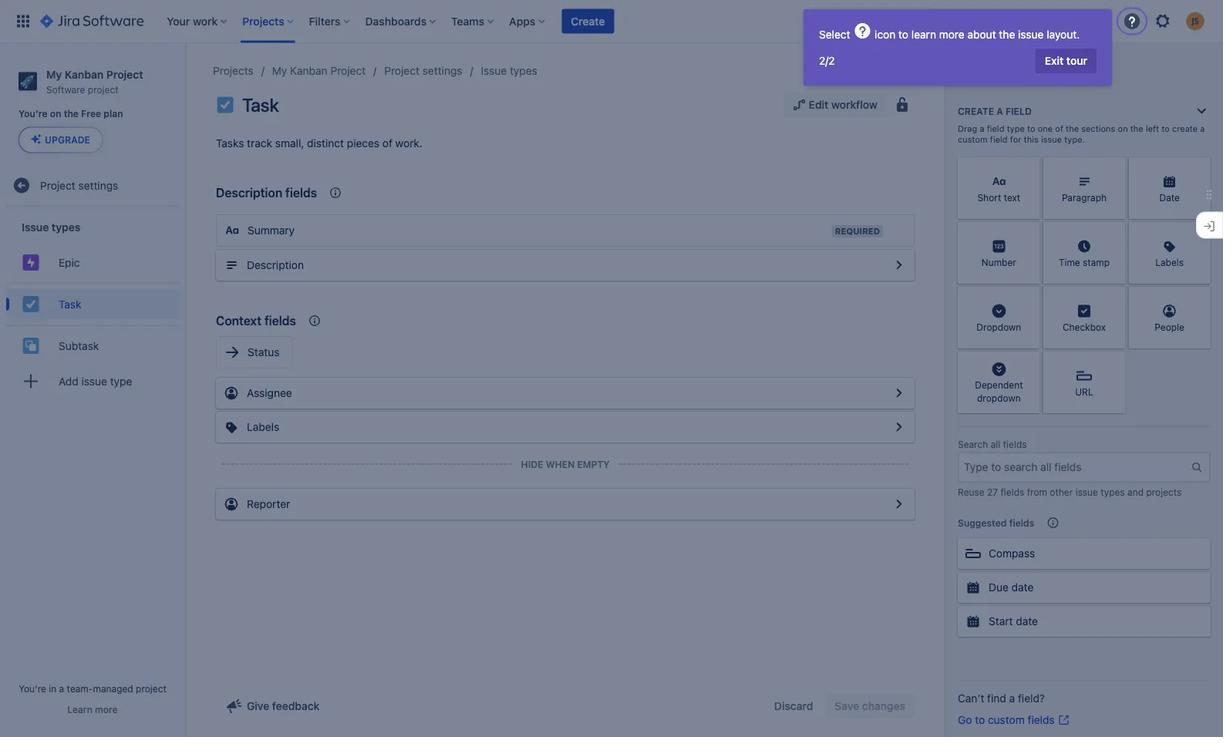 Task type: describe. For each thing, give the bounding box(es) containing it.
the left left
[[1130, 124, 1144, 134]]

kanban for my kanban project
[[290, 64, 328, 77]]

drag
[[958, 124, 977, 134]]

find
[[987, 692, 1006, 705]]

create for create
[[571, 15, 605, 27]]

0 vertical spatial types
[[510, 64, 537, 77]]

this
[[1024, 135, 1039, 145]]

issue types link
[[481, 62, 537, 80]]

dropdown
[[977, 393, 1021, 404]]

this link will be opened in a new tab image
[[1058, 714, 1070, 727]]

of inside drag a field type to one of the sections on the left to create a custom field for this issue type.
[[1055, 124, 1063, 134]]

reporter
[[247, 498, 290, 511]]

project down upgrade button
[[40, 179, 75, 192]]

field?
[[1018, 692, 1045, 705]]

fields left more information about the context fields image
[[285, 185, 317, 200]]

0 vertical spatial project settings
[[384, 64, 462, 77]]

project inside 'link'
[[330, 64, 366, 77]]

the up type.
[[1066, 124, 1079, 134]]

in
[[49, 683, 56, 694]]

status
[[248, 346, 280, 359]]

kanban for my kanban project software project
[[65, 68, 104, 81]]

a down the more information about the fields icon
[[997, 106, 1003, 116]]

epic
[[59, 256, 80, 269]]

custom inside drag a field type to one of the sections on the left to create a custom field for this issue type.
[[958, 135, 988, 145]]

upgrade
[[45, 134, 90, 145]]

workflow
[[831, 98, 878, 111]]

select
[[819, 28, 853, 41]]

my kanban project software project
[[46, 68, 143, 95]]

issue inside "button"
[[81, 375, 107, 388]]

epic link
[[6, 247, 179, 278]]

description button
[[216, 250, 915, 281]]

to right left
[[1162, 124, 1170, 134]]

subtask
[[59, 339, 99, 352]]

search all fields
[[958, 439, 1027, 450]]

description for description
[[247, 259, 304, 271]]

you're for you're in a team-managed project
[[19, 683, 46, 694]]

icon
[[875, 28, 896, 41]]

my kanban project link
[[272, 62, 366, 80]]

0 horizontal spatial settings
[[78, 179, 118, 192]]

text
[[1004, 192, 1021, 203]]

due date button
[[958, 572, 1211, 603]]

track
[[247, 137, 272, 150]]

exit tour
[[1045, 54, 1087, 67]]

1 vertical spatial project
[[136, 683, 166, 694]]

field for create
[[1006, 106, 1032, 116]]

date for start date
[[1016, 615, 1038, 628]]

subtask link
[[6, 330, 179, 361]]

fields left more information about the suggested fields image
[[1009, 517, 1035, 528]]

more information about the context fields image
[[305, 312, 324, 330]]

summary
[[248, 224, 295, 237]]

create button
[[562, 9, 614, 34]]

time stamp
[[1059, 257, 1110, 268]]

issue inside issue types link
[[481, 64, 507, 77]]

go to custom fields
[[958, 714, 1055, 727]]

labels button
[[216, 412, 915, 443]]

assignee
[[247, 387, 292, 400]]

pieces
[[347, 137, 380, 150]]

more inside button
[[95, 704, 118, 715]]

from
[[1027, 487, 1047, 497]]

exit tour button
[[1036, 49, 1097, 73]]

assignee button
[[216, 378, 915, 409]]

0 horizontal spatial project settings link
[[6, 170, 179, 201]]

no restrictions image
[[893, 96, 912, 114]]

issue type icon image
[[216, 96, 234, 114]]

1 horizontal spatial more
[[939, 28, 965, 41]]

fields left more information about the context fields icon
[[264, 314, 296, 328]]

due
[[989, 581, 1009, 594]]

you're in a team-managed project
[[19, 683, 166, 694]]

group containing issue types
[[6, 207, 179, 406]]

27
[[987, 487, 998, 497]]

labels inside button
[[247, 421, 279, 433]]

context
[[216, 314, 261, 328]]

work.
[[395, 137, 423, 150]]

one
[[1038, 124, 1053, 134]]

on inside drag a field type to one of the sections on the left to create a custom field for this issue type.
[[1118, 124, 1128, 134]]

learn
[[67, 704, 92, 715]]

give
[[247, 700, 269, 713]]

stamp
[[1083, 257, 1110, 268]]

0 horizontal spatial issue
[[22, 221, 49, 233]]

a right in
[[59, 683, 64, 694]]

left
[[1146, 124, 1159, 134]]

my for my kanban project
[[272, 64, 287, 77]]

dependent
[[975, 380, 1023, 391]]

reporter button
[[216, 489, 915, 520]]

start
[[989, 615, 1013, 628]]

the right about
[[999, 28, 1015, 41]]

suggested
[[958, 517, 1007, 528]]

fields
[[958, 73, 992, 88]]

help image
[[853, 22, 872, 40]]

team-
[[67, 683, 93, 694]]

Type to search all fields text field
[[959, 453, 1191, 481]]

learn more button
[[67, 703, 118, 716]]

type.
[[1065, 135, 1085, 145]]

upgrade button
[[19, 128, 102, 152]]

more information about the context fields image
[[326, 184, 345, 202]]

projects
[[1146, 487, 1182, 497]]

due date
[[989, 581, 1034, 594]]

for
[[1010, 135, 1021, 145]]

1 vertical spatial types
[[52, 221, 80, 233]]

a right find
[[1009, 692, 1015, 705]]

to inside 'link'
[[975, 714, 985, 727]]

2 vertical spatial types
[[1101, 487, 1125, 497]]

issue types for group containing issue types
[[22, 221, 80, 233]]

feedback
[[272, 700, 320, 713]]

time
[[1059, 257, 1080, 268]]

drag a field type to one of the sections on the left to create a custom field for this issue type.
[[958, 124, 1205, 145]]

small,
[[275, 137, 304, 150]]

field for drag
[[987, 124, 1005, 134]]

create banner
[[0, 0, 1223, 43]]

distinct
[[307, 137, 344, 150]]

1 horizontal spatial settings
[[422, 64, 462, 77]]

type inside "button"
[[110, 375, 132, 388]]

open field configuration image
[[890, 495, 909, 514]]

all
[[991, 439, 1001, 450]]

type inside drag a field type to one of the sections on the left to create a custom field for this issue type.
[[1007, 124, 1025, 134]]

primary element
[[9, 0, 930, 43]]



Task type: vqa. For each thing, say whether or not it's contained in the screenshot.
the rightmost settings
yes



Task type: locate. For each thing, give the bounding box(es) containing it.
1 vertical spatial task
[[59, 298, 81, 310]]

kanban inside 'link'
[[290, 64, 328, 77]]

issue down the primary element
[[481, 64, 507, 77]]

give feedback
[[247, 700, 320, 713]]

0 vertical spatial open field configuration image
[[890, 256, 909, 275]]

custom inside 'link'
[[988, 714, 1025, 727]]

2 vertical spatial open field configuration image
[[890, 418, 909, 437]]

kanban up software
[[65, 68, 104, 81]]

task right the issue type icon
[[242, 94, 279, 116]]

project up work.
[[384, 64, 420, 77]]

fields right all
[[1003, 439, 1027, 450]]

a
[[997, 106, 1003, 116], [980, 124, 985, 134], [1200, 124, 1205, 134], [59, 683, 64, 694], [1009, 692, 1015, 705]]

about
[[968, 28, 996, 41]]

issue left layout.
[[1018, 28, 1044, 41]]

0 vertical spatial issue types
[[481, 64, 537, 77]]

task down epic
[[59, 298, 81, 310]]

0 horizontal spatial of
[[382, 137, 392, 150]]

1 horizontal spatial issue
[[481, 64, 507, 77]]

project settings down 'upgrade'
[[40, 179, 118, 192]]

layout.
[[1047, 28, 1080, 41]]

my for my kanban project software project
[[46, 68, 62, 81]]

0 vertical spatial date
[[1012, 581, 1034, 594]]

required
[[835, 226, 880, 236]]

types down the primary element
[[510, 64, 537, 77]]

plan
[[104, 109, 123, 119]]

description up summary
[[216, 185, 282, 200]]

group
[[6, 207, 179, 406]]

give feedback button
[[216, 694, 329, 719]]

the
[[999, 28, 1015, 41], [64, 109, 79, 119], [1066, 124, 1079, 134], [1130, 124, 1144, 134]]

settings down 'upgrade'
[[78, 179, 118, 192]]

search
[[958, 439, 988, 450]]

of
[[1055, 124, 1063, 134], [382, 137, 392, 150]]

task link
[[6, 289, 179, 320]]

create a field
[[958, 106, 1032, 116]]

on right "sections"
[[1118, 124, 1128, 134]]

0 horizontal spatial issue types
[[22, 221, 80, 233]]

0 horizontal spatial project settings
[[40, 179, 118, 192]]

0 vertical spatial project settings link
[[384, 62, 462, 80]]

of right one
[[1055, 124, 1063, 134]]

1 horizontal spatial issue types
[[481, 64, 537, 77]]

0 vertical spatial issue
[[481, 64, 507, 77]]

1 vertical spatial labels
[[247, 421, 279, 433]]

1 horizontal spatial task
[[242, 94, 279, 116]]

0 vertical spatial type
[[1007, 124, 1025, 134]]

issue up epic link
[[22, 221, 49, 233]]

1 vertical spatial issue
[[22, 221, 49, 233]]

issue right other
[[1076, 487, 1098, 497]]

1 horizontal spatial project settings
[[384, 64, 462, 77]]

1 vertical spatial more
[[95, 704, 118, 715]]

types up epic
[[52, 221, 80, 233]]

2 horizontal spatial types
[[1101, 487, 1125, 497]]

create inside button
[[571, 15, 605, 27]]

to
[[899, 28, 909, 41], [1027, 124, 1035, 134], [1162, 124, 1170, 134], [975, 714, 985, 727]]

1 vertical spatial open field configuration image
[[890, 384, 909, 403]]

0 horizontal spatial create
[[571, 15, 605, 27]]

date
[[1012, 581, 1034, 594], [1016, 615, 1038, 628]]

context fields
[[216, 314, 296, 328]]

1 vertical spatial project settings
[[40, 179, 118, 192]]

type up for
[[1007, 124, 1025, 134]]

description down summary
[[247, 259, 304, 271]]

kanban
[[290, 64, 328, 77], [65, 68, 104, 81]]

project right managed
[[136, 683, 166, 694]]

discard button
[[765, 694, 822, 719]]

you're
[[19, 109, 48, 119], [19, 683, 46, 694]]

you're left in
[[19, 683, 46, 694]]

0 horizontal spatial kanban
[[65, 68, 104, 81]]

custom
[[958, 135, 988, 145], [988, 714, 1025, 727]]

open field configuration image inside labels button
[[890, 418, 909, 437]]

1 you're from the top
[[19, 109, 48, 119]]

project up plan
[[88, 84, 118, 95]]

managed
[[93, 683, 133, 694]]

description inside button
[[247, 259, 304, 271]]

open field configuration image for assignee
[[890, 418, 909, 437]]

types left and
[[1101, 487, 1125, 497]]

dropdown
[[977, 322, 1021, 332]]

0 horizontal spatial task
[[59, 298, 81, 310]]

0 horizontal spatial my
[[46, 68, 62, 81]]

and
[[1128, 487, 1144, 497]]

create
[[571, 15, 605, 27], [958, 106, 994, 116]]

create for create a field
[[958, 106, 994, 116]]

date right start
[[1016, 615, 1038, 628]]

field up for
[[1006, 106, 1032, 116]]

open field configuration image inside "description" button
[[890, 256, 909, 275]]

issue right add at the bottom left of the page
[[81, 375, 107, 388]]

go
[[958, 714, 972, 727]]

edit workflow button
[[784, 93, 887, 117]]

0 vertical spatial labels
[[1155, 257, 1184, 268]]

kanban up tasks track small, distinct pieces of work.
[[290, 64, 328, 77]]

labels
[[1155, 257, 1184, 268], [247, 421, 279, 433]]

task inside group
[[59, 298, 81, 310]]

field
[[1006, 106, 1032, 116], [987, 124, 1005, 134], [990, 135, 1008, 145]]

tasks
[[216, 137, 244, 150]]

1 horizontal spatial on
[[1118, 124, 1128, 134]]

you're for you're on the free plan
[[19, 109, 48, 119]]

go to custom fields link
[[958, 713, 1070, 728]]

date inside button
[[1012, 581, 1034, 594]]

url
[[1075, 386, 1093, 397]]

open field configuration image inside assignee button
[[890, 384, 909, 403]]

issue types for issue types link
[[481, 64, 537, 77]]

task group
[[6, 283, 179, 324]]

field down create a field
[[987, 124, 1005, 134]]

open field configuration image
[[890, 256, 909, 275], [890, 384, 909, 403], [890, 418, 909, 437]]

other
[[1050, 487, 1073, 497]]

a right drag
[[980, 124, 985, 134]]

project inside my kanban project software project
[[106, 68, 143, 81]]

kanban inside my kanban project software project
[[65, 68, 104, 81]]

0 vertical spatial custom
[[958, 135, 988, 145]]

description fields
[[216, 185, 317, 200]]

search image
[[936, 15, 949, 27]]

1 vertical spatial date
[[1016, 615, 1038, 628]]

project up pieces
[[330, 64, 366, 77]]

1 horizontal spatial kanban
[[290, 64, 328, 77]]

can't find a field?
[[958, 692, 1045, 705]]

checkbox
[[1063, 322, 1106, 332]]

jira software image
[[40, 12, 144, 30], [40, 12, 144, 30]]

1 vertical spatial of
[[382, 137, 392, 150]]

0 vertical spatial on
[[50, 109, 61, 119]]

open field configuration image for summary
[[890, 256, 909, 275]]

1 vertical spatial field
[[987, 124, 1005, 134]]

you're up upgrade button
[[19, 109, 48, 119]]

2 vertical spatial field
[[990, 135, 1008, 145]]

1 vertical spatial issue types
[[22, 221, 80, 233]]

0 vertical spatial of
[[1055, 124, 1063, 134]]

1 horizontal spatial of
[[1055, 124, 1063, 134]]

1 horizontal spatial create
[[958, 106, 994, 116]]

fields right 27
[[1001, 487, 1024, 497]]

compass button
[[958, 538, 1211, 569]]

2/2
[[819, 54, 835, 67]]

1 horizontal spatial project settings link
[[384, 62, 462, 80]]

icon to learn more about the issue layout.
[[872, 28, 1080, 41]]

fields
[[285, 185, 317, 200], [264, 314, 296, 328], [1003, 439, 1027, 450], [1001, 487, 1024, 497], [1009, 517, 1035, 528], [1028, 714, 1055, 727]]

of left work.
[[382, 137, 392, 150]]

short
[[978, 192, 1001, 203]]

projects link
[[213, 62, 254, 80]]

add issue type button
[[6, 366, 179, 397]]

0 vertical spatial field
[[1006, 106, 1032, 116]]

0 horizontal spatial on
[[50, 109, 61, 119]]

add
[[59, 375, 78, 388]]

the left free
[[64, 109, 79, 119]]

1 horizontal spatial types
[[510, 64, 537, 77]]

paragraph
[[1062, 192, 1107, 203]]

discard
[[774, 700, 813, 713]]

issue
[[481, 64, 507, 77], [22, 221, 49, 233]]

1 vertical spatial custom
[[988, 714, 1025, 727]]

tasks track small, distinct pieces of work.
[[216, 137, 423, 150]]

edit
[[809, 98, 829, 111]]

issue inside drag a field type to one of the sections on the left to create a custom field for this issue type.
[[1041, 135, 1062, 145]]

more down managed
[[95, 704, 118, 715]]

0 vertical spatial more
[[939, 28, 965, 41]]

0 vertical spatial task
[[242, 94, 279, 116]]

more information about the fields image
[[1001, 71, 1020, 89]]

1 horizontal spatial project
[[136, 683, 166, 694]]

settings down the primary element
[[422, 64, 462, 77]]

0 vertical spatial you're
[[19, 109, 48, 119]]

to up this
[[1027, 124, 1035, 134]]

description for description fields
[[216, 185, 282, 200]]

add issue type image
[[22, 372, 40, 391]]

issue types up epic
[[22, 221, 80, 233]]

custom down drag
[[958, 135, 988, 145]]

project up plan
[[106, 68, 143, 81]]

reuse 27 fields from other issue types and projects
[[958, 487, 1182, 497]]

1 vertical spatial type
[[110, 375, 132, 388]]

0 horizontal spatial more
[[95, 704, 118, 715]]

start date
[[989, 615, 1038, 628]]

compass
[[989, 547, 1035, 560]]

fields inside 'link'
[[1028, 714, 1055, 727]]

0 horizontal spatial types
[[52, 221, 80, 233]]

more down search image
[[939, 28, 965, 41]]

1 vertical spatial create
[[958, 106, 994, 116]]

1 vertical spatial settings
[[78, 179, 118, 192]]

a right 'create' at the right top of the page
[[1200, 124, 1205, 134]]

3 open field configuration image from the top
[[890, 418, 909, 437]]

my inside my kanban project software project
[[46, 68, 62, 81]]

on
[[50, 109, 61, 119], [1118, 124, 1128, 134]]

projects
[[213, 64, 254, 77]]

1 horizontal spatial type
[[1007, 124, 1025, 134]]

project
[[330, 64, 366, 77], [384, 64, 420, 77], [106, 68, 143, 81], [40, 179, 75, 192]]

people
[[1155, 322, 1185, 332]]

edit workflow
[[809, 98, 878, 111]]

1 vertical spatial you're
[[19, 683, 46, 694]]

more information about the suggested fields image
[[1044, 514, 1062, 532]]

number
[[982, 257, 1016, 268]]

0 vertical spatial project
[[88, 84, 118, 95]]

suggested fields
[[958, 517, 1035, 528]]

labels down date
[[1155, 257, 1184, 268]]

issue types inside group
[[22, 221, 80, 233]]

1 horizontal spatial my
[[272, 64, 287, 77]]

0 vertical spatial description
[[216, 185, 282, 200]]

date for due date
[[1012, 581, 1034, 594]]

my inside 'link'
[[272, 64, 287, 77]]

sections
[[1081, 124, 1116, 134]]

to right go
[[975, 714, 985, 727]]

issue types down the primary element
[[481, 64, 537, 77]]

1 vertical spatial on
[[1118, 124, 1128, 134]]

learn more
[[67, 704, 118, 715]]

project settings link down 'upgrade'
[[6, 170, 179, 201]]

issue
[[1018, 28, 1044, 41], [1041, 135, 1062, 145], [81, 375, 107, 388], [1076, 487, 1098, 497]]

custom down can't find a field?
[[988, 714, 1025, 727]]

add issue type
[[59, 375, 132, 388]]

my
[[272, 64, 287, 77], [46, 68, 62, 81]]

free
[[81, 109, 101, 119]]

to right 'icon'
[[899, 28, 909, 41]]

2 open field configuration image from the top
[[890, 384, 909, 403]]

Search field
[[930, 9, 1084, 34]]

labels down assignee
[[247, 421, 279, 433]]

0 vertical spatial create
[[571, 15, 605, 27]]

1 vertical spatial project settings link
[[6, 170, 179, 201]]

0 horizontal spatial project
[[88, 84, 118, 95]]

1 open field configuration image from the top
[[890, 256, 909, 275]]

type down the subtask link
[[110, 375, 132, 388]]

1 vertical spatial description
[[247, 259, 304, 271]]

field left for
[[990, 135, 1008, 145]]

on up upgrade button
[[50, 109, 61, 119]]

1 horizontal spatial labels
[[1155, 257, 1184, 268]]

0 horizontal spatial type
[[110, 375, 132, 388]]

0 vertical spatial settings
[[422, 64, 462, 77]]

short text
[[978, 192, 1021, 203]]

my kanban project
[[272, 64, 366, 77]]

2 you're from the top
[[19, 683, 46, 694]]

my right projects
[[272, 64, 287, 77]]

0 horizontal spatial labels
[[247, 421, 279, 433]]

issue down one
[[1041, 135, 1062, 145]]

my up software
[[46, 68, 62, 81]]

project settings link down the primary element
[[384, 62, 462, 80]]

exit
[[1045, 54, 1064, 67]]

date inside 'button'
[[1016, 615, 1038, 628]]

fields left "this link will be opened in a new tab" image
[[1028, 714, 1055, 727]]

project inside my kanban project software project
[[88, 84, 118, 95]]

tour
[[1067, 54, 1087, 67]]

date right the due
[[1012, 581, 1034, 594]]

project settings down the primary element
[[384, 64, 462, 77]]



